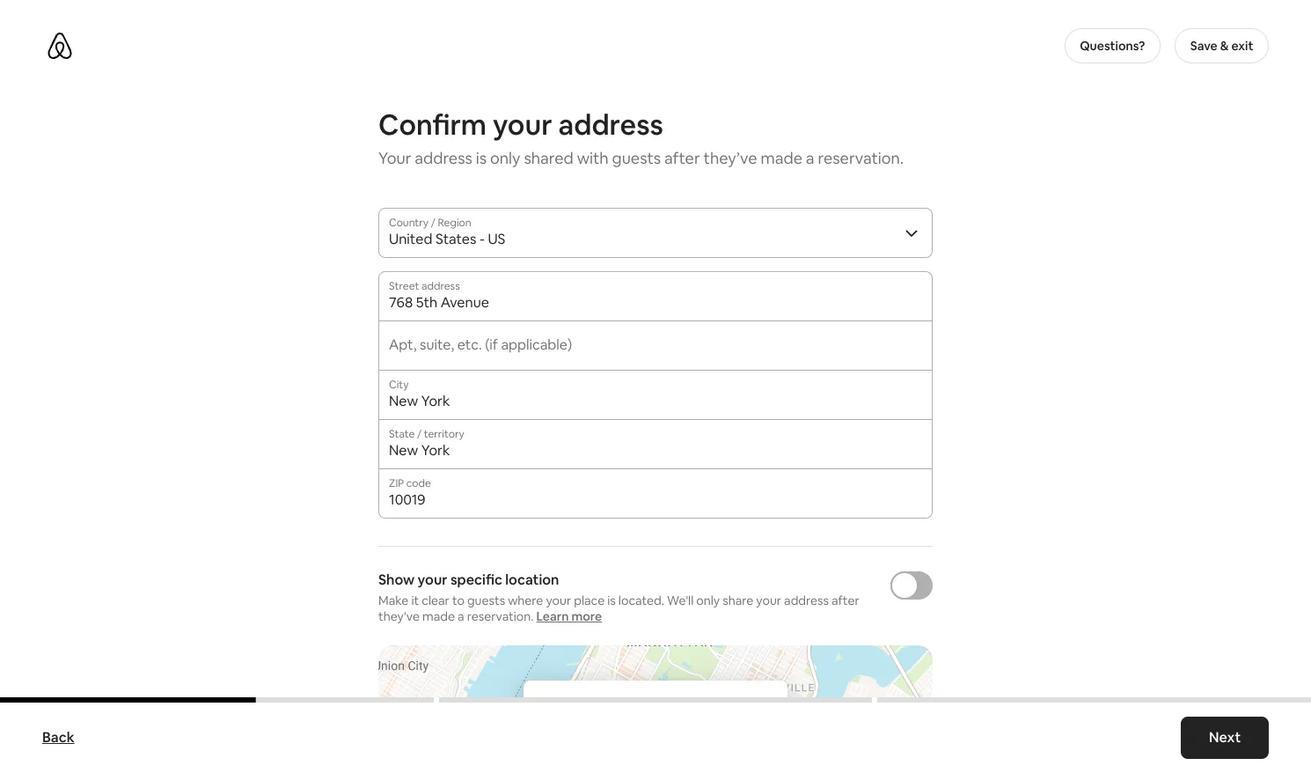 Task type: locate. For each thing, give the bounding box(es) containing it.
made
[[761, 148, 803, 168], [423, 608, 455, 624]]

a inside confirm your address your address is only shared with guests after they've made a reservation.
[[806, 148, 815, 168]]

2 vertical spatial address
[[785, 593, 829, 608]]

0 vertical spatial after
[[665, 148, 701, 168]]

we'll down learn more
[[552, 695, 579, 711]]

1 vertical spatial share
[[581, 695, 612, 711]]

1 vertical spatial a
[[458, 608, 465, 624]]

a inside make it clear to guests where your place is located. we'll only share your address after they've made a reservation.
[[458, 608, 465, 624]]

approximate
[[643, 695, 715, 711]]

0 vertical spatial is
[[476, 148, 487, 168]]

0 horizontal spatial we'll
[[552, 695, 579, 711]]

after inside make it clear to guests where your place is located. we'll only share your address after they've made a reservation.
[[832, 593, 860, 608]]

1 horizontal spatial share
[[723, 593, 754, 608]]

0 vertical spatial we'll
[[667, 593, 694, 608]]

0 horizontal spatial a
[[458, 608, 465, 624]]

1 vertical spatial made
[[423, 608, 455, 624]]

only left shared
[[490, 148, 521, 168]]

with
[[577, 148, 609, 168]]

map region
[[277, 433, 954, 773]]

0 vertical spatial share
[[723, 593, 754, 608]]

made right it
[[423, 608, 455, 624]]

1 horizontal spatial we'll
[[667, 593, 694, 608]]

show
[[379, 571, 415, 589]]

1 horizontal spatial only
[[697, 593, 720, 608]]

guests inside confirm your address your address is only shared with guests after they've made a reservation.
[[612, 148, 661, 168]]

only inside make it clear to guests where your place is located. we'll only share your address after they've made a reservation.
[[697, 593, 720, 608]]

we'll
[[667, 593, 694, 608], [552, 695, 579, 711]]

where
[[508, 593, 544, 608]]

is inside make it clear to guests where your place is located. we'll only share your address after they've made a reservation.
[[608, 593, 616, 608]]

0 horizontal spatial guests
[[467, 593, 506, 608]]

we'll right located.
[[667, 593, 694, 608]]

airbnb homepage image
[[46, 32, 74, 60]]

confirm
[[379, 107, 487, 143]]

after inside confirm your address your address is only shared with guests after they've made a reservation.
[[665, 148, 701, 168]]

guests inside make it clear to guests where your place is located. we'll only share your address after they've made a reservation.
[[467, 593, 506, 608]]

0 horizontal spatial after
[[665, 148, 701, 168]]

reservation. inside confirm your address your address is only shared with guests after they've made a reservation.
[[818, 148, 904, 168]]

1 vertical spatial only
[[697, 593, 720, 608]]

1 vertical spatial is
[[608, 593, 616, 608]]

1 horizontal spatial guests
[[612, 148, 661, 168]]

2 horizontal spatial address
[[785, 593, 829, 608]]

0 vertical spatial reservation.
[[818, 148, 904, 168]]

a
[[806, 148, 815, 168], [458, 608, 465, 624]]

reservation.
[[818, 148, 904, 168], [467, 608, 534, 624]]

guests right with
[[612, 148, 661, 168]]

is down confirm at the left top
[[476, 148, 487, 168]]

guests down specific at the bottom left
[[467, 593, 506, 608]]

1 horizontal spatial after
[[832, 593, 860, 608]]

only
[[490, 148, 521, 168], [697, 593, 720, 608]]

1 vertical spatial guests
[[467, 593, 506, 608]]

address inside make it clear to guests where your place is located. we'll only share your address after they've made a reservation.
[[785, 593, 829, 608]]

next
[[1210, 728, 1242, 747]]

1 horizontal spatial reservation.
[[818, 148, 904, 168]]

1 vertical spatial reservation.
[[467, 608, 534, 624]]

1 horizontal spatial a
[[806, 148, 815, 168]]

made inside make it clear to guests where your place is located. we'll only share your address after they've made a reservation.
[[423, 608, 455, 624]]

1 vertical spatial we'll
[[552, 695, 579, 711]]

learn more
[[537, 608, 602, 624]]

0 vertical spatial made
[[761, 148, 803, 168]]

they've
[[379, 608, 420, 624]]

save & exit
[[1191, 38, 1254, 54]]

1 horizontal spatial is
[[608, 593, 616, 608]]

a right clear
[[458, 608, 465, 624]]

is
[[476, 148, 487, 168], [608, 593, 616, 608]]

0 vertical spatial address
[[559, 107, 664, 143]]

place
[[574, 593, 605, 608]]

0 horizontal spatial reservation.
[[467, 608, 534, 624]]

only right located.
[[697, 593, 720, 608]]

a right they've
[[806, 148, 815, 168]]

guests
[[612, 148, 661, 168], [467, 593, 506, 608]]

made right they've
[[761, 148, 803, 168]]

your
[[379, 148, 412, 168]]

it
[[412, 593, 419, 608]]

None text field
[[389, 294, 923, 312], [389, 442, 923, 460], [389, 491, 923, 509], [389, 294, 923, 312], [389, 442, 923, 460], [389, 491, 923, 509]]

address
[[559, 107, 664, 143], [415, 148, 473, 168], [785, 593, 829, 608]]

share
[[723, 593, 754, 608], [581, 695, 612, 711]]

your
[[493, 107, 553, 143], [418, 571, 448, 589], [546, 593, 572, 608], [757, 593, 782, 608], [615, 695, 640, 711]]

save & exit button
[[1176, 28, 1270, 63]]

0 horizontal spatial made
[[423, 608, 455, 624]]

shared
[[524, 148, 574, 168]]

0 horizontal spatial is
[[476, 148, 487, 168]]

they've
[[704, 148, 758, 168]]

0 vertical spatial only
[[490, 148, 521, 168]]

more
[[572, 608, 602, 624]]

is inside confirm your address your address is only shared with guests after they've made a reservation.
[[476, 148, 487, 168]]

0 horizontal spatial only
[[490, 148, 521, 168]]

after
[[665, 148, 701, 168], [832, 593, 860, 608]]

exit
[[1232, 38, 1254, 54]]

is right the place
[[608, 593, 616, 608]]

0 vertical spatial guests
[[612, 148, 661, 168]]

0 horizontal spatial address
[[415, 148, 473, 168]]

None text field
[[389, 343, 923, 361], [389, 393, 923, 410], [389, 343, 923, 361], [389, 393, 923, 410]]

1 horizontal spatial made
[[761, 148, 803, 168]]

specific
[[451, 571, 503, 589]]

1 vertical spatial after
[[832, 593, 860, 608]]

1 vertical spatial address
[[415, 148, 473, 168]]

0 vertical spatial a
[[806, 148, 815, 168]]



Task type: describe. For each thing, give the bounding box(es) containing it.
save
[[1191, 38, 1218, 54]]

location
[[506, 571, 560, 589]]

learn more link
[[537, 608, 602, 624]]

we'll inside make it clear to guests where your place is located. we'll only share your address after they've made a reservation.
[[667, 593, 694, 608]]

questions? button
[[1065, 28, 1162, 63]]

we'll share your approximate location.
[[552, 695, 766, 711]]

0 horizontal spatial share
[[581, 695, 612, 711]]

location.
[[718, 695, 766, 711]]

back
[[42, 728, 75, 747]]

only inside confirm your address your address is only shared with guests after they've made a reservation.
[[490, 148, 521, 168]]

make
[[379, 593, 409, 608]]

share inside make it clear to guests where your place is located. we'll only share your address after they've made a reservation.
[[723, 593, 754, 608]]

next button
[[1181, 717, 1270, 759]]

back button
[[33, 720, 83, 755]]

questions?
[[1081, 38, 1146, 54]]

located.
[[619, 593, 665, 608]]

made inside confirm your address your address is only shared with guests after they've made a reservation.
[[761, 148, 803, 168]]

confirm your address your address is only shared with guests after they've made a reservation.
[[379, 107, 904, 168]]

show your specific location
[[379, 571, 560, 589]]

&
[[1221, 38, 1230, 54]]

clear
[[422, 593, 450, 608]]

your inside confirm your address your address is only shared with guests after they've made a reservation.
[[493, 107, 553, 143]]

learn
[[537, 608, 569, 624]]

reservation. inside make it clear to guests where your place is located. we'll only share your address after they've made a reservation.
[[467, 608, 534, 624]]

1 horizontal spatial address
[[559, 107, 664, 143]]

make it clear to guests where your place is located. we'll only share your address after they've made a reservation.
[[379, 593, 860, 624]]

to
[[452, 593, 465, 608]]



Task type: vqa. For each thing, say whether or not it's contained in the screenshot.
SANTA in the left bottom of the page
no



